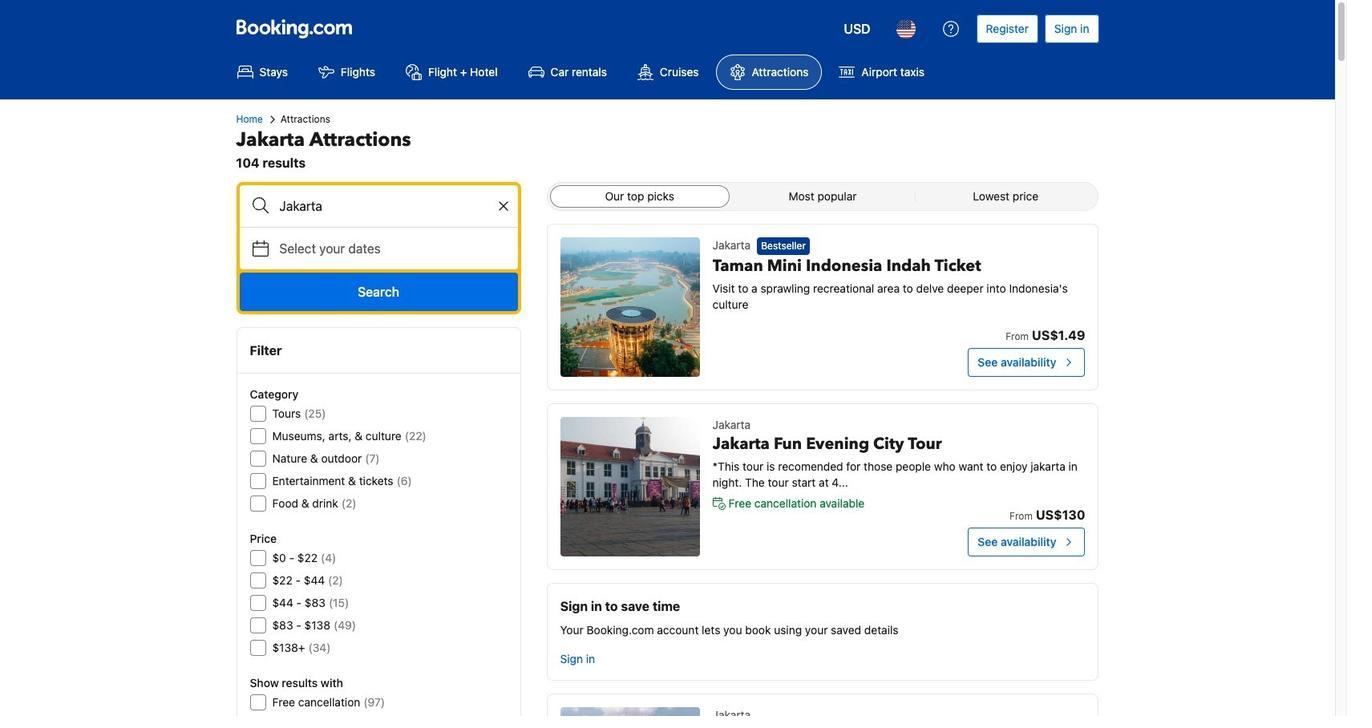 Task type: describe. For each thing, give the bounding box(es) containing it.
Where are you going? search field
[[239, 185, 518, 227]]

jakarta fun evening city tour image
[[560, 417, 700, 556]]

taman mini indonesia indah ticket image
[[560, 237, 700, 377]]

jakarta half-day highlights tour image
[[560, 707, 700, 716]]



Task type: vqa. For each thing, say whether or not it's contained in the screenshot.
Taman Mini Indonesia Indah Ticket Image
yes



Task type: locate. For each thing, give the bounding box(es) containing it.
booking.com image
[[236, 19, 352, 38]]



